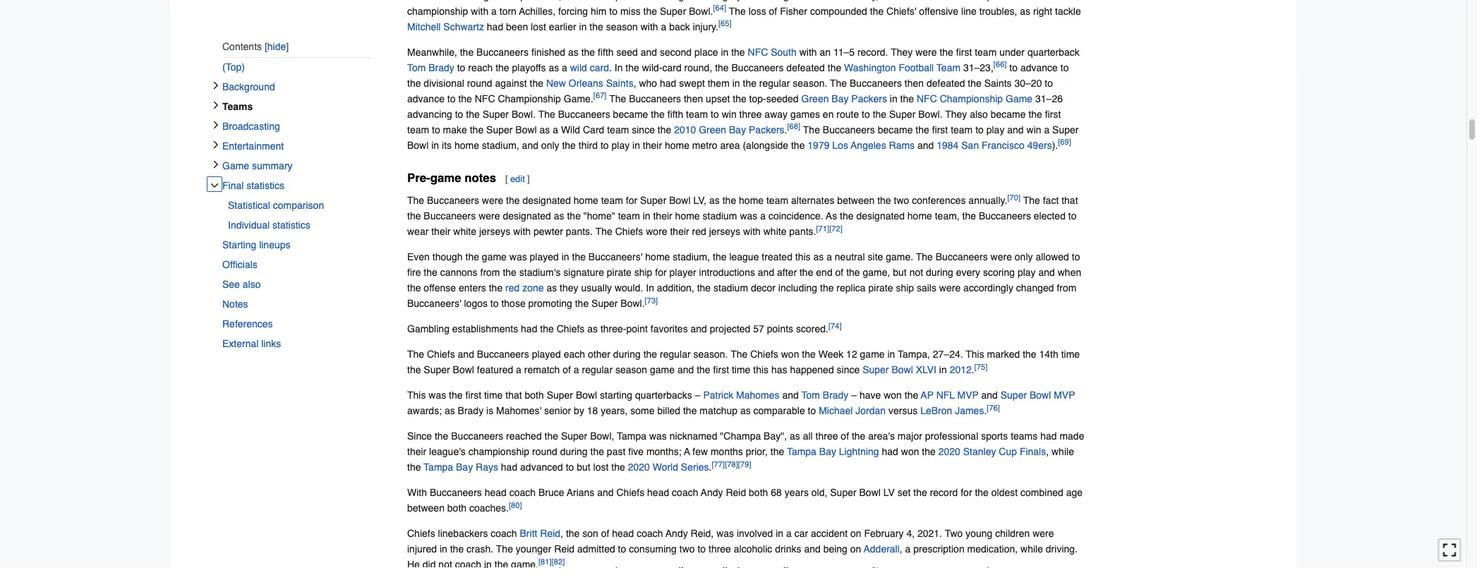 Task type: locate. For each thing, give the bounding box(es) containing it.
jordan
[[856, 405, 886, 416]]

conference
[[1034, 0, 1083, 1]]

x small image left final
[[210, 181, 219, 190]]

entertainment
[[222, 140, 284, 152]]

home inside even though the game was played in the buccaneers' home stadium, the league treated this as a neutral site game. the buccaneers were only allowed to fire the cannons from the stadium's signature pirate ship for player introductions and after the end of the game, but not during every scoring play and when the offense enters the
[[645, 251, 670, 263]]

2 horizontal spatial became
[[991, 108, 1026, 120]]

1 vertical spatial only
[[1015, 251, 1033, 263]]

logos
[[464, 298, 488, 309]]

advance up 30–20
[[1021, 62, 1058, 73]]

to right logos
[[490, 298, 499, 309]]

home down '2010'
[[665, 140, 690, 151]]

during inside the chiefs and buccaneers played each other during the regular season. the chiefs won the week 12 game in tampa, 27–24. this marked the 14th time the super bowl featured a rematch of a regular season game and the first time this has happened since
[[613, 349, 641, 360]]

1979 los angeles rams link
[[808, 140, 915, 151]]

buccaneers' inside the as they usually would. in addition, the stadium decor including the replica pirate ship sails were accordingly changed from buccaneers' logos to those promoting the super bowl.
[[407, 298, 461, 309]]

nfc for finished
[[748, 46, 768, 58]]

wild
[[570, 62, 587, 73]]

x small image for broadcasting
[[212, 121, 220, 129]]

bowl left the wild
[[515, 124, 537, 135]]

2 championship from the left
[[940, 93, 1003, 104]]

introductions
[[699, 267, 755, 278]]

white
[[453, 226, 476, 237], [764, 226, 787, 237]]

championship inside "since the buccaneers reached the super bowl, tampa was nicknamed "champa bay", as all three of the area's major professional sports teams had made their league's championship round during the past five months; a few months prior, the"
[[468, 446, 529, 457]]

0 vertical spatial round
[[467, 77, 492, 89]]

then down football at the right of the page
[[905, 77, 924, 89]]

1 horizontal spatial season.
[[793, 77, 827, 89]]

had up finals
[[1040, 431, 1057, 442]]

of inside , the son of head coach andy reid, was involved in a car accident on february 4, 2021. two young children were injured in the crash. the younger reid admitted to consuming two to three alcoholic drinks and being on
[[601, 528, 609, 539]]

0 horizontal spatial not
[[439, 559, 452, 568]]

the inside [67] the buccaneers then upset the top-seeded green bay packers in the nfc championship game
[[609, 93, 626, 104]]

0 vertical spatial defeated
[[787, 62, 825, 73]]

2 x small image from the top
[[212, 160, 220, 169]]

tampa down league's
[[424, 462, 453, 473]]

to up when in the top of the page
[[1072, 251, 1080, 263]]

2 vertical spatial time
[[484, 390, 503, 401]]

buccaneers up 'every' on the right
[[936, 251, 988, 263]]

only inside "the buccaneers became the first team to play and win a super bowl in its home stadium, and only the third to play in their home metro area (alongside the"
[[541, 140, 559, 151]]

time inside this was the first time that both super bowl starting quarterbacks – patrick mahomes and tom brady – have won the ap nfl mvp and super bowl mvp awards; as brady is mahomes' senior by 18 years, some billed the matchup as comparable to michael jordan versus lebron james . [76]
[[484, 390, 503, 401]]

reid
[[726, 487, 746, 498], [540, 528, 561, 539], [554, 543, 575, 555]]

0 horizontal spatial since
[[632, 124, 655, 135]]

nicknamed
[[670, 431, 717, 442]]

a
[[491, 5, 497, 17], [661, 21, 667, 32], [562, 62, 567, 73], [553, 124, 558, 135], [1044, 124, 1050, 135], [760, 210, 766, 222], [827, 251, 832, 263], [516, 364, 522, 375], [574, 364, 579, 375], [786, 528, 792, 539], [905, 543, 911, 555]]

[66] link
[[994, 60, 1007, 69]]

pirate inside even though the game was played in the buccaneers' home stadium, the league treated this as a neutral site game. the buccaneers were only allowed to fire the cannons from the stadium's signature pirate ship for player introductions and after the end of the game, but not during every scoring play and when the offense enters the
[[607, 267, 632, 278]]

0 vertical spatial while
[[1052, 446, 1074, 457]]

0 vertical spatial only
[[541, 140, 559, 151]]

x small image
[[212, 81, 220, 90], [212, 160, 220, 169]]

pants. down "home"
[[566, 226, 593, 237]]

super down marked
[[1001, 390, 1027, 401]]

that right fact
[[1062, 195, 1078, 206]]

since inside 31–26 advancing to the super bowl. the buccaneers became the fifth team to win three away games en route to the super bowl. they also became the first team to make the super bowl as a wild card team since the
[[632, 124, 655, 135]]

0 horizontal spatial while
[[1021, 543, 1043, 555]]

from up the enters
[[480, 267, 500, 278]]

was inside the fact that the buccaneers were designated as the "home" team in their home stadium was a coincidence. as the designated home team, the buccaneers elected to wear their white jerseys with pewter pants. the chiefs wore their red jerseys with white pants.
[[740, 210, 758, 222]]

was up the awards;
[[429, 390, 446, 401]]

1 vertical spatial round
[[532, 446, 557, 457]]

championship up rays
[[468, 446, 529, 457]]

0 horizontal spatial advance
[[407, 93, 445, 104]]

0 horizontal spatial then
[[684, 93, 703, 104]]

bowl down tampa,
[[892, 364, 913, 375]]

championship inside [67] the buccaneers then upset the top-seeded green bay packers in the nfc championship game
[[940, 93, 1003, 104]]

0 horizontal spatial lost
[[531, 21, 546, 32]]

then inside [67] the buccaneers then upset the top-seeded green bay packers in the nfc championship game
[[684, 93, 703, 104]]

1 vertical spatial in
[[646, 282, 654, 294]]

starting
[[222, 239, 256, 250]]

1 championship from the left
[[498, 93, 561, 104]]

quarterbacks
[[635, 390, 692, 401]]

with inside meanwhile, the buccaneers finished as the fifth seed and second place in the nfc south with an 11–5 record. they were the first team under quarterback tom brady to reach the playoffs as a wild card . in the wild-card round, the buccaneers defeated the washington football team 31–23, [66]
[[799, 46, 817, 58]]

49ers
[[1027, 140, 1052, 151]]

[81] [82]
[[539, 557, 565, 566]]

1 horizontal spatial defeated
[[927, 77, 965, 89]]

bowl inside 31–26 advancing to the super bowl. the buccaneers became the fifth team to win three away games en route to the super bowl. they also became the first team to make the super bowl as a wild card team since the
[[515, 124, 537, 135]]

[76]
[[987, 404, 1000, 412]]

the down new
[[538, 108, 555, 120]]

had down the torn on the left of the page
[[487, 21, 503, 32]]

1 horizontal spatial championship
[[940, 93, 1003, 104]]

home down make
[[454, 140, 479, 151]]

broadcasting link
[[222, 116, 372, 136]]

during down gambling establishments had the chiefs as three-point favorites and projected 57 points scored. [74]
[[613, 349, 641, 360]]

this up [75]
[[966, 349, 984, 360]]

0 vertical spatial play
[[987, 124, 1005, 135]]

statistics for final statistics
[[247, 180, 284, 191]]

they up washington football team link
[[891, 46, 913, 58]]

defeated inside meanwhile, the buccaneers finished as the fifth seed and second place in the nfc south with an 11–5 record. they were the first team under quarterback tom brady to reach the playoffs as a wild card . in the wild-card round, the buccaneers defeated the washington football team 31–23, [66]
[[787, 62, 825, 73]]

statistics up starting lineups link
[[272, 219, 310, 231]]

[81]
[[539, 557, 552, 566]]

1 mvp from the left
[[957, 390, 979, 401]]

, inside , a prescription medication, while driving. he did not coach in the game.
[[900, 543, 903, 555]]

0 horizontal spatial white
[[453, 226, 476, 237]]

white up though
[[453, 226, 476, 237]]

championship inside the ", who had swept them in the regular season. the buccaneers then defeated the saints 30–20 to advance to the nfc championship game."
[[498, 93, 561, 104]]

0 horizontal spatial saints
[[606, 77, 634, 89]]

the
[[1018, 0, 1032, 1], [643, 5, 657, 17], [870, 5, 884, 17], [590, 21, 603, 32], [460, 46, 474, 58], [581, 46, 595, 58], [731, 46, 745, 58], [940, 46, 953, 58], [496, 62, 509, 73], [626, 62, 639, 73], [715, 62, 729, 73], [828, 62, 841, 73], [407, 77, 421, 89], [530, 77, 544, 89], [743, 77, 757, 89], [968, 77, 982, 89], [458, 93, 472, 104], [733, 93, 747, 104], [900, 93, 914, 104], [466, 108, 480, 120], [651, 108, 665, 120], [873, 108, 887, 120], [1029, 108, 1042, 120], [470, 124, 484, 135], [658, 124, 671, 135], [916, 124, 929, 135], [562, 140, 576, 151], [791, 140, 805, 151], [506, 195, 520, 206], [723, 195, 736, 206], [877, 195, 891, 206], [407, 210, 421, 222], [567, 210, 581, 222], [840, 210, 854, 222], [962, 210, 976, 222], [466, 251, 479, 263], [572, 251, 586, 263], [713, 251, 727, 263], [424, 267, 437, 278], [503, 267, 517, 278], [800, 267, 813, 278], [846, 267, 860, 278], [407, 282, 421, 294], [489, 282, 503, 294], [697, 282, 711, 294], [820, 282, 834, 294], [575, 298, 589, 309], [540, 323, 554, 335], [643, 349, 657, 360], [802, 349, 816, 360], [1023, 349, 1037, 360], [407, 364, 421, 375], [697, 364, 710, 375], [449, 390, 463, 401], [905, 390, 918, 401], [683, 405, 697, 416], [435, 431, 448, 442], [545, 431, 558, 442], [852, 431, 866, 442], [590, 446, 604, 457], [771, 446, 784, 457], [922, 446, 936, 457], [407, 462, 421, 473], [611, 462, 625, 473], [914, 487, 927, 498], [975, 487, 989, 498], [566, 528, 580, 539], [450, 543, 464, 555], [495, 559, 508, 568]]

nfc inside [67] the buccaneers then upset the top-seeded green bay packers in the nfc championship game
[[917, 93, 937, 104]]

a left back
[[661, 21, 667, 32]]

replica
[[837, 282, 866, 294]]

lineups
[[259, 239, 290, 250]]

0 vertical spatial also
[[970, 108, 988, 120]]

has
[[771, 364, 787, 375]]

0 vertical spatial game.
[[886, 251, 913, 263]]

stadium down the buccaneers were the designated home team for super bowl lv, as the home team alternates between the two conferences annually. [70]
[[703, 210, 737, 222]]

super down gambling
[[424, 364, 450, 375]]

nfc down reach
[[475, 93, 495, 104]]

won inside this was the first time that both super bowl starting quarterbacks – patrick mahomes and tom brady – have won the ap nfl mvp and super bowl mvp awards; as brady is mahomes' senior by 18 years, some billed the matchup as comparable to michael jordan versus lebron james . [76]
[[884, 390, 902, 401]]

1 vertical spatial tom brady link
[[802, 390, 849, 401]]

and inside , the son of head coach andy reid, was involved in a car accident on february 4, 2021. two young children were injured in the crash. the younger reid admitted to consuming two to three alcoholic drinks and being on
[[804, 543, 821, 555]]

versus
[[889, 405, 918, 416]]

only left the allowed
[[1015, 251, 1033, 263]]

and
[[641, 46, 657, 58], [1007, 124, 1024, 135], [522, 140, 539, 151], [918, 140, 934, 151], [758, 267, 774, 278], [1039, 267, 1055, 278], [691, 323, 707, 335], [458, 349, 474, 360], [678, 364, 694, 375], [782, 390, 799, 401], [981, 390, 998, 401], [597, 487, 614, 498], [804, 543, 821, 555]]

to inside the fact that the buccaneers were designated as the "home" team in their home stadium was a coincidence. as the designated home team, the buccaneers elected to wear their white jerseys with pewter pants. the chiefs wore their red jerseys with white pants.
[[1069, 210, 1077, 222]]

packers up route
[[851, 93, 887, 104]]

[65] link
[[719, 19, 732, 28]]

in left its
[[431, 140, 439, 151]]

buccaneers inside even though the game was played in the buccaneers' home stadium, the league treated this as a neutral site game. the buccaneers were only allowed to fire the cannons from the stadium's signature pirate ship for player introductions and after the end of the game, but not during every scoring play and when the offense enters the
[[936, 251, 988, 263]]

fifth
[[598, 46, 614, 58], [667, 108, 683, 120]]

that
[[1062, 195, 1078, 206], [506, 390, 522, 401]]

, for who
[[634, 77, 636, 89]]

0 horizontal spatial tampa
[[424, 462, 453, 473]]

red zone link
[[505, 282, 544, 294]]

buccaneers down is
[[451, 431, 503, 442]]

to
[[609, 5, 618, 17], [457, 62, 465, 73], [1010, 62, 1018, 73], [1061, 62, 1069, 73], [1045, 77, 1053, 89], [447, 93, 456, 104], [455, 108, 463, 120], [711, 108, 719, 120], [862, 108, 870, 120], [432, 124, 440, 135], [976, 124, 984, 135], [601, 140, 609, 151], [1069, 210, 1077, 222], [1072, 251, 1080, 263], [490, 298, 499, 309], [808, 405, 816, 416], [566, 462, 574, 473], [618, 543, 626, 555], [698, 543, 706, 555]]

1 horizontal spatial from
[[1057, 282, 1077, 294]]

fact
[[1043, 195, 1059, 206]]

0 vertical spatial ship
[[634, 267, 652, 278]]

bay up route
[[832, 93, 849, 104]]

1 horizontal spatial during
[[613, 349, 641, 360]]

brady left is
[[458, 405, 484, 416]]

0 vertical spatial season.
[[793, 77, 827, 89]]

three inside , the son of head coach andy reid, was involved in a car accident on february 4, 2021. two young children were injured in the crash. the younger reid admitted to consuming two to three alcoholic drinks and being on
[[709, 543, 731, 555]]

of
[[769, 5, 777, 17], [835, 267, 844, 278], [563, 364, 571, 375], [841, 431, 849, 442], [601, 528, 609, 539]]

1 vertical spatial this
[[753, 364, 769, 375]]

"champa
[[720, 431, 761, 442]]

the chiefs and buccaneers played each other during the regular season. the chiefs won the week 12 game in tampa, 27–24. this marked the 14th time the super bowl featured a rematch of a regular season game and the first time this has happened since
[[407, 349, 1080, 375]]

1 horizontal spatial game.
[[886, 251, 913, 263]]

0 horizontal spatial round
[[467, 77, 492, 89]]

had inside "since the buccaneers reached the super bowl, tampa was nicknamed "champa bay", as all three of the area's major professional sports teams had made their league's championship round during the past five months; a few months prior, the"
[[1040, 431, 1057, 442]]

buccaneers inside the chiefs and buccaneers played each other during the regular season. the chiefs won the week 12 game in tampa, 27–24. this marked the 14th time the super bowl featured a rematch of a regular season game and the first time this has happened since
[[477, 349, 529, 360]]

0 vertical spatial stadium,
[[482, 140, 519, 151]]

buccaneers up wear
[[424, 210, 476, 222]]

0 horizontal spatial mvp
[[957, 390, 979, 401]]

1979 los angeles rams and 1984 san francisco 49ers ). [69]
[[808, 138, 1071, 151]]

first inside "the buccaneers became the first team to play and win a super bowl in its home stadium, and only the third to play in their home metro area (alongside the"
[[932, 124, 948, 135]]

ship up would.
[[634, 267, 652, 278]]

while
[[1052, 446, 1074, 457], [1021, 543, 1043, 555]]

bay inside "2010 green bay packers . [68]"
[[729, 124, 746, 135]]

tampa inside tampa bay rays had advanced to but lost the 2020 world series . [77] [78] [79]
[[424, 462, 453, 473]]

to up san
[[976, 124, 984, 135]]

2 saints from the left
[[984, 77, 1012, 89]]

professional
[[925, 431, 978, 442]]

a inside , the son of head coach andy reid, was involved in a car accident on february 4, 2021. two young children were injured in the crash. the younger reid admitted to consuming two to three alcoholic drinks and being on
[[786, 528, 792, 539]]

super bowl xlvi in 2012 . [75]
[[863, 363, 988, 375]]

buccaneers down route
[[823, 124, 875, 135]]

1 horizontal spatial –
[[851, 390, 857, 401]]

three for win
[[739, 108, 762, 120]]

this inside this was the first time that both super bowl starting quarterbacks – patrick mahomes and tom brady – have won the ap nfl mvp and super bowl mvp awards; as brady is mahomes' senior by 18 years, some billed the matchup as comparable to michael jordan versus lebron james . [76]
[[407, 390, 426, 401]]

pewter
[[534, 226, 563, 237]]

crash.
[[467, 543, 494, 555]]

pre-
[[407, 171, 430, 185]]

1 horizontal spatial card
[[662, 62, 682, 73]]

win up 2010 green bay packers link
[[722, 108, 737, 120]]

francisco
[[982, 140, 1025, 151]]

of inside even though the game was played in the buccaneers' home stadium, the league treated this as a neutral site game. the buccaneers were only allowed to fire the cannons from the stadium's signature pirate ship for player introductions and after the end of the game, but not during every scoring play and when the offense enters the
[[835, 267, 844, 278]]

played
[[530, 251, 559, 263], [532, 349, 561, 360]]

chiefs up each
[[557, 323, 585, 335]]

game. inside even though the game was played in the buccaneers' home stadium, the league treated this as a neutral site game. the buccaneers were only allowed to fire the cannons from the stadium's signature pirate ship for player introductions and after the end of the game, but not during every scoring play and when the offense enters the
[[886, 251, 913, 263]]

card
[[583, 124, 604, 135]]

comparison
[[273, 200, 324, 211]]

their left metro
[[643, 140, 662, 151]]

chiefs down the five on the left
[[617, 487, 645, 498]]

lost inside [64] the loss of fisher compounded the chiefs' offensive line troubles, as right tackle mitchell schwartz had been lost earlier in the season with a back injury. [65]
[[531, 21, 546, 32]]

andy down [77] link
[[701, 487, 723, 498]]

since left '2010'
[[632, 124, 655, 135]]

new orleans saints link
[[546, 77, 634, 89]]

chiefs up injured
[[407, 528, 435, 539]]

see also link
[[222, 274, 372, 294]]

x small image for game summary
[[212, 160, 220, 169]]

0 horizontal spatial regular
[[582, 364, 613, 375]]

as inside the as they usually would. in addition, the stadium decor including the replica pirate ship sails were accordingly changed from buccaneers' logos to those promoting the super bowl.
[[547, 282, 557, 294]]

0 horizontal spatial during
[[560, 446, 588, 457]]

the down games
[[803, 124, 820, 135]]

super inside the buccaneers were the designated home team for super bowl lv, as the home team alternates between the two conferences annually. [70]
[[640, 195, 667, 206]]

brady inside meanwhile, the buccaneers finished as the fifth seed and second place in the nfc south with an 11–5 record. they were the first team under quarterback tom brady to reach the playoffs as a wild card . in the wild-card round, the buccaneers defeated the washington football team 31–23, [66]
[[429, 62, 454, 73]]

while inside ', while the'
[[1052, 446, 1074, 457]]

1 vertical spatial win
[[1027, 124, 1041, 135]]

chiefs linebackers coach britt reid
[[407, 528, 561, 539]]

0 horizontal spatial that
[[506, 390, 522, 401]]

0 vertical spatial but
[[893, 267, 907, 278]]

2 vertical spatial play
[[1018, 267, 1036, 278]]

but inside even though the game was played in the buccaneers' home stadium, the league treated this as a neutral site game. the buccaneers were only allowed to fire the cannons from the stadium's signature pirate ship for player introductions and after the end of the game, but not during every scoring play and when the offense enters the
[[893, 267, 907, 278]]

0 vertical spatial red
[[692, 226, 706, 237]]

coach inside , a prescription medication, while driving. he did not coach in the game.
[[455, 559, 481, 568]]

bowl left featured
[[453, 364, 474, 375]]

0 horizontal spatial fifth
[[598, 46, 614, 58]]

1 vertical spatial also
[[243, 279, 261, 290]]

2 horizontal spatial during
[[926, 267, 954, 278]]

was
[[740, 210, 758, 222], [509, 251, 527, 263], [429, 390, 446, 401], [649, 431, 667, 442], [717, 528, 734, 539]]

became up francisco
[[991, 108, 1026, 120]]

stadium, up [
[[482, 140, 519, 151]]

super inside "the buccaneers became the first team to play and win a super bowl in its home stadium, and only the third to play in their home metro area (alongside the"
[[1052, 124, 1079, 135]]

fullscreen image
[[1443, 543, 1457, 557]]

1 – from the left
[[695, 390, 701, 401]]

designated inside the buccaneers were the designated home team for super bowl lv, as the home team alternates between the two conferences annually. [70]
[[523, 195, 571, 206]]

stanley
[[963, 446, 996, 457]]

also right see
[[243, 279, 261, 290]]

tampa bay lightning had won the 2020 stanley cup finals
[[787, 446, 1046, 457]]

1 horizontal spatial two
[[894, 195, 909, 206]]

1 horizontal spatial tom brady link
[[802, 390, 849, 401]]

2020 world series link
[[628, 462, 709, 473]]

and up [76]
[[981, 390, 998, 401]]

super up have
[[863, 364, 889, 375]]

a inside the fact that the buccaneers were designated as the "home" team in their home stadium was a coincidence. as the designated home team, the buccaneers elected to wear their white jerseys with pewter pants. the chiefs wore their red jerseys with white pants.
[[760, 210, 766, 222]]

1 vertical spatial tampa
[[787, 446, 817, 457]]

entertainment link
[[222, 136, 372, 156]]

green inside [67] the buccaneers then upset the top-seeded green bay packers in the nfc championship game
[[802, 93, 829, 104]]

0 vertical spatial tom
[[407, 62, 426, 73]]

to down divisional
[[447, 93, 456, 104]]

not up sails
[[910, 267, 923, 278]]

0 horizontal spatial packers
[[749, 124, 785, 135]]

1 vertical spatial packers
[[749, 124, 785, 135]]

michael jordan link
[[819, 405, 886, 416]]

tampa for tampa bay rays had advanced to but lost the 2020 world series . [77] [78] [79]
[[424, 462, 453, 473]]

game down 30–20
[[1006, 93, 1033, 104]]

buccaneers down who
[[629, 93, 681, 104]]

1 horizontal spatial tampa
[[617, 431, 647, 442]]

from inside even though the game was played in the buccaneers' home stadium, the league treated this as a neutral site game. the buccaneers were only allowed to fire the cannons from the stadium's signature pirate ship for player introductions and after the end of the game, but not during every scoring play and when the offense enters the
[[480, 267, 500, 278]]

they inside 31–26 advancing to the super bowl. the buccaneers became the fifth team to win three away games en route to the super bowl. they also became the first team to make the super bowl as a wild card team since the
[[945, 108, 967, 120]]

1 horizontal spatial regular
[[660, 349, 691, 360]]

[64] the loss of fisher compounded the chiefs' offensive line troubles, as right tackle mitchell schwartz had been lost earlier in the season with a back injury. [65]
[[407, 4, 1081, 32]]

season. inside the ", who had swept them in the regular season. the buccaneers then defeated the saints 30–20 to advance to the nfc championship game."
[[793, 77, 827, 89]]

, down february
[[900, 543, 903, 555]]

0 vertical spatial win
[[722, 108, 737, 120]]

chiefs'
[[887, 5, 916, 17]]

x small image
[[212, 101, 220, 109], [212, 121, 220, 129], [212, 140, 220, 149], [210, 181, 219, 190]]

1 x small image from the top
[[212, 81, 220, 90]]

play up "changed"
[[1018, 267, 1036, 278]]

while inside , a prescription medication, while driving. he did not coach in the game.
[[1021, 543, 1043, 555]]

two
[[945, 528, 963, 539]]

0 horizontal spatial buccaneers'
[[407, 298, 461, 309]]

for inside with buccaneers head coach bruce arians and chiefs head coach andy reid both 68 years old, super bowl lv set the record for the oldest combined age between both coaches.
[[961, 487, 972, 498]]

season inside [64] the loss of fisher compounded the chiefs' offensive line troubles, as right tackle mitchell schwartz had been lost earlier in the season with a back injury. [65]
[[606, 21, 638, 32]]

during inside "since the buccaneers reached the super bowl, tampa was nicknamed "champa bay", as all three of the area's major professional sports teams had made their league's championship round during the past five months; a few months prior, the"
[[560, 446, 588, 457]]

,
[[634, 77, 636, 89], [1046, 446, 1049, 457], [561, 528, 563, 539], [900, 543, 903, 555]]

a left wild
[[562, 62, 567, 73]]

bay inside [67] the buccaneers then upset the top-seeded green bay packers in the nfc championship game
[[832, 93, 849, 104]]

0 vertical spatial packers
[[851, 93, 887, 104]]

bowl inside super bowl xlvi in 2012 . [75]
[[892, 364, 913, 375]]

win up the 49ers
[[1027, 124, 1041, 135]]

0 horizontal spatial tom brady link
[[407, 62, 454, 73]]

a inside even though the game was played in the buccaneers' home stadium, the league treated this as a neutral site game. the buccaneers were only allowed to fire the cannons from the stadium's signature pirate ship for player introductions and after the end of the game, but not during every scoring play and when the offense enters the
[[827, 251, 832, 263]]

as inside "since the buccaneers reached the super bowl, tampa was nicknamed "champa bay", as all three of the area's major professional sports teams had made their league's championship round during the past five months; a few months prior, the"
[[790, 431, 800, 442]]

1 vertical spatial then
[[684, 93, 703, 104]]

not
[[910, 267, 923, 278], [439, 559, 452, 568]]

in down seed on the top of the page
[[615, 62, 623, 73]]

2 mvp from the left
[[1054, 390, 1075, 401]]

since
[[407, 431, 432, 442]]

[79]
[[738, 460, 751, 469]]

played inside the chiefs and buccaneers played each other during the regular season. the chiefs won the week 12 game in tampa, 27–24. this marked the 14th time the super bowl featured a rematch of a regular season game and the first time this has happened since
[[532, 349, 561, 360]]

both
[[525, 390, 544, 401], [749, 487, 768, 498], [447, 503, 467, 514]]

1 pants. from the left
[[566, 226, 593, 237]]

0 vertical spatial advance
[[1021, 62, 1058, 73]]

advanced
[[520, 462, 563, 473]]

1 horizontal spatial in
[[646, 282, 654, 294]]

0 horizontal spatial from
[[480, 267, 500, 278]]

season inside the chiefs and buccaneers played each other during the regular season. the chiefs won the week 12 game in tampa, 27–24. this marked the 14th time the super bowl featured a rematch of a regular season game and the first time this has happened since
[[615, 364, 647, 375]]

1 horizontal spatial round
[[532, 446, 557, 457]]

became up rams
[[878, 124, 913, 135]]

1 vertical spatial defeated
[[927, 77, 965, 89]]

[67] the buccaneers then upset the top-seeded green bay packers in the nfc championship game
[[593, 91, 1033, 104]]

usually
[[581, 282, 612, 294]]

they inside meanwhile, the buccaneers finished as the fifth seed and second place in the nfc south with an 11–5 record. they were the first team under quarterback tom brady to reach the playoffs as a wild card . in the wild-card round, the buccaneers defeated the washington football team 31–23, [66]
[[891, 46, 913, 58]]

since inside the chiefs and buccaneers played each other during the regular season. the chiefs won the week 12 game in tampa, 27–24. this marked the 14th time the super bowl featured a rematch of a regular season game and the first time this has happened since
[[837, 364, 860, 375]]

0 horizontal spatial championship
[[498, 93, 561, 104]]

bowl left lv
[[859, 487, 881, 498]]

of right loss
[[769, 5, 777, 17]]

conferences
[[912, 195, 966, 206]]

14th
[[1039, 349, 1059, 360]]

buccaneers inside 31–26 advancing to the super bowl. the buccaneers became the fifth team to win three away games en route to the super bowl. they also became the first team to make the super bowl as a wild card team since the
[[558, 108, 610, 120]]

team inside "the buccaneers became the first team to play and win a super bowl in its home stadium, and only the third to play in their home metro area (alongside the"
[[951, 124, 973, 135]]

super down "by"
[[561, 431, 587, 442]]

head inside , the son of head coach andy reid, was involved in a car accident on february 4, 2021. two young children were injured in the crash. the younger reid admitted to consuming two to three alcoholic drinks and being on
[[612, 528, 634, 539]]

1 horizontal spatial also
[[970, 108, 988, 120]]

2 vertical spatial three
[[709, 543, 731, 555]]

1 vertical spatial andy
[[666, 528, 688, 539]]

buccaneers' up would.
[[589, 251, 643, 263]]

team up san
[[951, 124, 973, 135]]

age
[[1066, 487, 1083, 498]]

1 horizontal spatial saints
[[984, 77, 1012, 89]]

first inside meanwhile, the buccaneers finished as the fifth seed and second place in the nfc south with an 11–5 record. they were the first team under quarterback tom brady to reach the playoffs as a wild card . in the wild-card round, the buccaneers defeated the washington football team 31–23, [66]
[[956, 46, 972, 58]]

regular
[[759, 77, 790, 89], [660, 349, 691, 360], [582, 364, 613, 375]]

the down projected
[[731, 349, 748, 360]]

promoting
[[528, 298, 572, 309]]

1 card from the left
[[590, 62, 609, 73]]

but up arians
[[577, 462, 591, 473]]

[67]
[[593, 91, 607, 100]]

1 horizontal spatial red
[[692, 226, 706, 237]]

matchup
[[700, 405, 738, 416]]

0 horizontal spatial they
[[891, 46, 913, 58]]

0 vertical spatial statistics
[[247, 180, 284, 191]]

game. right site
[[886, 251, 913, 263]]

in up the "super bowl xlvi" link
[[888, 349, 895, 360]]

0 vertical spatial they
[[891, 46, 913, 58]]

lost inside tampa bay rays had advanced to but lost the 2020 world series . [77] [78] [79]
[[593, 462, 609, 473]]

1 vertical spatial stadium,
[[673, 251, 710, 263]]

1 horizontal spatial white
[[764, 226, 787, 237]]

with left back
[[641, 21, 658, 32]]

. inside "2010 green bay packers . [68]"
[[785, 124, 787, 135]]

to inside the as they usually would. in addition, the stadium decor including the replica pirate ship sails were accordingly changed from buccaneers' logos to those promoting the super bowl.
[[490, 298, 499, 309]]

2 vertical spatial both
[[447, 503, 467, 514]]

league's
[[429, 446, 466, 457]]

this inside the chiefs and buccaneers played each other during the regular season. the chiefs won the week 12 game in tampa, 27–24. this marked the 14th time the super bowl featured a rematch of a regular season game and the first time this has happened since
[[966, 349, 984, 360]]

4,
[[907, 528, 915, 539]]

0 horizontal spatial this
[[753, 364, 769, 375]]

0 horizontal spatial between
[[407, 503, 445, 514]]

1 horizontal spatial nfc
[[748, 46, 768, 58]]

red down lv,
[[692, 226, 706, 237]]

play right third
[[612, 140, 630, 151]]

green up games
[[802, 93, 829, 104]]

season. inside the chiefs and buccaneers played each other during the regular season. the chiefs won the week 12 game in tampa, 27–24. this marked the 14th time the super bowl featured a rematch of a regular season game and the first time this has happened since
[[693, 349, 728, 360]]

2 jerseys from the left
[[709, 226, 740, 237]]

x small image left game summary
[[212, 160, 220, 169]]

first up 1979 los angeles rams and 1984 san francisco 49ers ). [69]
[[932, 124, 948, 135]]

round
[[467, 77, 492, 89], [532, 446, 557, 457]]

bay inside tampa bay rays had advanced to but lost the 2020 world series . [77] [78] [79]
[[456, 462, 473, 473]]

0 horizontal spatial became
[[613, 108, 648, 120]]

1 vertical spatial two
[[680, 543, 695, 555]]

1 horizontal spatial not
[[910, 267, 923, 278]]

point
[[626, 323, 648, 335]]

bowl. up the injury. on the top of the page
[[689, 5, 713, 17]]

nfc
[[748, 46, 768, 58], [475, 93, 495, 104], [917, 93, 937, 104]]

1 horizontal spatial while
[[1052, 446, 1074, 457]]

team
[[937, 62, 961, 73]]

in right third
[[632, 140, 640, 151]]

was inside this was the first time that both super bowl starting quarterbacks – patrick mahomes and tom brady – have won the ap nfl mvp and super bowl mvp awards; as brady is mahomes' senior by 18 years, some billed the matchup as comparable to michael jordan versus lebron james . [76]
[[429, 390, 446, 401]]

1 horizontal spatial both
[[525, 390, 544, 401]]

1 horizontal spatial andy
[[701, 487, 723, 498]]

buccaneers' inside even though the game was played in the buccaneers' home stadium, the league treated this as a neutral site game. the buccaneers were only allowed to fire the cannons from the stadium's signature pirate ship for player introductions and after the end of the game, but not during every scoring play and when the offense enters the
[[589, 251, 643, 263]]

1 vertical spatial from
[[1057, 282, 1077, 294]]

became
[[613, 108, 648, 120], [991, 108, 1026, 120], [878, 124, 913, 135]]

1 horizontal spatial that
[[1062, 195, 1078, 206]]

jerseys
[[479, 226, 511, 237], [709, 226, 740, 237]]

pirate down game, at the right
[[869, 282, 893, 294]]

were
[[916, 46, 937, 58], [482, 195, 503, 206], [479, 210, 500, 222], [991, 251, 1012, 263], [939, 282, 961, 294], [1033, 528, 1054, 539]]

1 vertical spatial game
[[222, 160, 249, 171]]

and up francisco
[[1007, 124, 1024, 135]]

1 vertical spatial tom
[[802, 390, 820, 401]]

marked
[[987, 349, 1020, 360]]

super up wore
[[640, 195, 667, 206]]

0 vertical spatial game
[[1006, 93, 1033, 104]]

as right the awards;
[[445, 405, 455, 416]]

super inside the as they usually would. in addition, the stadium decor including the replica pirate ship sails were accordingly changed from buccaneers' logos to those promoting the super bowl.
[[592, 298, 618, 309]]

and inside 1979 los angeles rams and 1984 san francisco 49ers ). [69]
[[918, 140, 934, 151]]

a left the coincidence.
[[760, 210, 766, 222]]

– left patrick
[[695, 390, 701, 401]]

1 horizontal spatial stadium,
[[673, 251, 710, 263]]

in inside , a prescription medication, while driving. he did not coach in the game.
[[484, 559, 492, 568]]

0 vertical spatial reid
[[726, 487, 746, 498]]

three up "tampa bay lightning" link
[[816, 431, 838, 442]]

round,
[[684, 62, 712, 73]]

tampa down all
[[787, 446, 817, 457]]

chiefs inside gambling establishments had the chiefs as three-point favorites and projected 57 points scored. [74]
[[557, 323, 585, 335]]

buccaneers down game.
[[558, 108, 610, 120]]

0 horizontal spatial pirate
[[607, 267, 632, 278]]

en
[[823, 108, 834, 120]]

nfc inside the ", who had swept them in the regular season. the buccaneers then defeated the saints 30–20 to advance to the nfc championship game."
[[475, 93, 495, 104]]

lost down achilles,
[[531, 21, 546, 32]]

, right cup
[[1046, 446, 1049, 457]]

buccaneers inside "the buccaneers became the first team to play and win a super bowl in its home stadium, and only the third to play in their home metro area (alongside the"
[[823, 124, 875, 135]]

stadium, inside even though the game was played in the buccaneers' home stadium, the league treated this as a neutral site game. the buccaneers were only allowed to fire the cannons from the stadium's signature pirate ship for player introductions and after the end of the game, but not during every scoring play and when the offense enters the
[[673, 251, 710, 263]]

win inside "the buccaneers became the first team to play and win a super bowl in its home stadium, and only the third to play in their home metro area (alongside the"
[[1027, 124, 1041, 135]]

0 vertical spatial not
[[910, 267, 923, 278]]

, who had swept them in the regular season. the buccaneers then defeated the saints 30–20 to advance to the nfc championship game.
[[407, 77, 1053, 104]]

0 vertical spatial this
[[966, 349, 984, 360]]

tom brady link for to reach the playoffs as a
[[407, 62, 454, 73]]

1 white from the left
[[453, 226, 476, 237]]

1 horizontal spatial pants.
[[789, 226, 816, 237]]

including
[[778, 282, 817, 294]]

[
[[505, 174, 508, 184]]

statistics for individual statistics
[[272, 219, 310, 231]]

since down 12 at bottom right
[[837, 364, 860, 375]]



Task type: describe. For each thing, give the bounding box(es) containing it.
those
[[501, 298, 526, 309]]

tom inside meanwhile, the buccaneers finished as the fifth seed and second place in the nfc south with an 11–5 record. they were the first team under quarterback tom brady to reach the playoffs as a wild card . in the wild-card round, the buccaneers defeated the washington football team 31–23, [66]
[[407, 62, 426, 73]]

and down the allowed
[[1039, 267, 1055, 278]]

game up quarterbacks
[[650, 364, 675, 375]]

to right third
[[601, 140, 609, 151]]

red inside the fact that the buccaneers were designated as the "home" team in their home stadium was a coincidence. as the designated home team, the buccaneers elected to wear their white jerseys with pewter pants. the chiefs wore their red jerseys with white pants.
[[692, 226, 706, 237]]

of inside [64] the loss of fisher compounded the chiefs' offensive line troubles, as right tackle mitchell schwartz had been lost earlier in the season with a back injury. [65]
[[769, 5, 777, 17]]

finished
[[531, 46, 565, 58]]

1979
[[808, 140, 830, 151]]

ship inside the as they usually would. in addition, the stadium decor including the replica pirate ship sails were accordingly changed from buccaneers' logos to those promoting the super bowl.
[[896, 282, 914, 294]]

accordingly
[[964, 282, 1014, 294]]

x small image for final statistics
[[210, 181, 219, 190]]

though
[[433, 251, 463, 263]]

metro
[[692, 140, 718, 151]]

tampa,
[[898, 349, 930, 360]]

as up new
[[549, 62, 559, 73]]

happened
[[790, 364, 834, 375]]

round inside to advance to the divisional round against the
[[467, 77, 492, 89]]

three for all
[[816, 431, 838, 442]]

super right make
[[486, 124, 513, 135]]

points
[[767, 323, 793, 335]]

the inside , the son of head coach andy reid, was involved in a car accident on february 4, 2021. two young children were injured in the crash. the younger reid admitted to consuming two to three alcoholic drinks and being on
[[496, 543, 513, 555]]

south
[[771, 46, 797, 58]]

buccaneers down "[70]"
[[979, 210, 1031, 222]]

chiefs up has
[[750, 349, 778, 360]]

the right '[70]' link
[[1023, 195, 1040, 206]]

fifth inside 31–26 advancing to the super bowl. the buccaneers became the fifth team to win three away games en route to the super bowl. they also became the first team to make the super bowl as a wild card team since the
[[667, 108, 683, 120]]

to right [66] on the right of page
[[1010, 62, 1018, 73]]

starting lineups
[[222, 239, 290, 250]]

loss
[[749, 5, 766, 17]]

bowl. up 1979 los angeles rams and 1984 san francisco 49ers ). [69]
[[918, 108, 943, 120]]

with up league
[[743, 226, 761, 237]]

chiefs inside with buccaneers head coach bruce arians and chiefs head coach andy reid both 68 years old, super bowl lv set the record for the oldest combined age between both coaches.
[[617, 487, 645, 498]]

their right wore
[[670, 226, 689, 237]]

edit
[[510, 174, 525, 184]]

their inside "since the buccaneers reached the super bowl, tampa was nicknamed "champa bay", as all three of the area's major professional sports teams had made their league's championship round during the past five months; a few months prior, the"
[[407, 446, 426, 457]]

senior
[[544, 405, 571, 416]]

notes link
[[222, 294, 372, 314]]

consuming
[[629, 543, 677, 555]]

had inside [64] the loss of fisher compounded the chiefs' offensive line troubles, as right tackle mitchell schwartz had been lost earlier in the season with a back injury. [65]
[[487, 21, 503, 32]]

. inside meanwhile, the buccaneers finished as the fifth seed and second place in the nfc south with an 11–5 record. they were the first team under quarterback tom brady to reach the playoffs as a wild card . in the wild-card round, the buccaneers defeated the washington football team 31–23, [66]
[[609, 62, 612, 73]]

green inside "2010 green bay packers . [68]"
[[699, 124, 726, 135]]

this inside even though the game was played in the buccaneers' home stadium, the league treated this as a neutral site game. the buccaneers were only allowed to fire the cannons from the stadium's signature pirate ship for player introductions and after the end of the game, but not during every scoring play and when the offense enters the
[[795, 251, 811, 263]]

2012 link
[[950, 364, 972, 375]]

broadcasting
[[222, 121, 280, 132]]

2 white from the left
[[764, 226, 787, 237]]

were inside even though the game was played in the buccaneers' home stadium, the league treated this as a neutral site game. the buccaneers were only allowed to fire the cannons from the stadium's signature pirate ship for player introductions and after the end of the game, but not during every scoring play and when the offense enters the
[[991, 251, 1012, 263]]

references link
[[222, 314, 372, 334]]

the inside the ", who had swept them in the regular season. the buccaneers then defeated the saints 30–20 to advance to the nfc championship game."
[[830, 77, 847, 89]]

in inside [64] the loss of fisher compounded the chiefs' offensive line troubles, as right tackle mitchell schwartz had been lost earlier in the season with a back injury. [65]
[[579, 21, 587, 32]]

1 vertical spatial reid
[[540, 528, 561, 539]]

as inside the fact that the buccaneers were designated as the "home" team in their home stadium was a coincidence. as the designated home team, the buccaneers elected to wear their white jerseys with pewter pants. the chiefs wore their red jerseys with white pants.
[[554, 210, 564, 222]]

0 vertical spatial on
[[851, 528, 862, 539]]

a down each
[[574, 364, 579, 375]]

to inside tampa bay rays had advanced to but lost the 2020 world series . [77] [78] [79]
[[566, 462, 574, 473]]

in right injured
[[440, 543, 447, 555]]

game.
[[564, 93, 593, 104]]

was inside "since the buccaneers reached the super bowl, tampa was nicknamed "champa bay", as all three of the area's major professional sports teams had made their league's championship round during the past five months; a few months prior, the"
[[649, 431, 667, 442]]

past
[[607, 446, 626, 457]]

andy inside with buccaneers head coach bruce arians and chiefs head coach andy reid both 68 years old, super bowl lv set the record for the oldest combined age between both coaches.
[[701, 487, 723, 498]]

1 saints from the left
[[606, 77, 634, 89]]

game inside [67] the buccaneers then upset the top-seeded green bay packers in the nfc championship game
[[1006, 93, 1033, 104]]

of inside "since the buccaneers reached the super bowl, tampa was nicknamed "champa bay", as all three of the area's major professional sports teams had made their league's championship round during the past five months; a few months prior, the"
[[841, 431, 849, 442]]

home down conferences
[[908, 210, 932, 222]]

lightning
[[839, 446, 879, 457]]

to up make
[[455, 108, 463, 120]]

wild-
[[642, 62, 662, 73]]

them
[[708, 77, 730, 89]]

gambling establishments had the chiefs as three-point favorites and projected 57 points scored. [74]
[[407, 322, 842, 335]]

young
[[966, 528, 993, 539]]

to down quarterback
[[1061, 62, 1069, 73]]

injured
[[407, 543, 437, 555]]

driving.
[[1046, 543, 1078, 555]]

offense
[[424, 282, 456, 294]]

coach left the 'britt'
[[491, 528, 517, 539]]

britt
[[520, 528, 537, 539]]

not inside even though the game was played in the buccaneers' home stadium, the league treated this as a neutral site game. the buccaneers were only allowed to fire the cannons from the stadium's signature pirate ship for player introductions and after the end of the game, but not during every scoring play and when the offense enters the
[[910, 267, 923, 278]]

to down reid,
[[698, 543, 706, 555]]

with
[[407, 487, 427, 498]]

area
[[720, 140, 740, 151]]

had inside gambling establishments had the chiefs as three-point favorites and projected 57 points scored. [74]
[[521, 323, 537, 335]]

drinks
[[775, 543, 801, 555]]

reid inside , the son of head coach andy reid, was involved in a car accident on february 4, 2021. two young children were injured in the crash. the younger reid admitted to consuming two to three alcoholic drinks and being on
[[554, 543, 575, 555]]

1 vertical spatial brady
[[823, 390, 849, 401]]

super up "senior"
[[547, 390, 573, 401]]

were inside meanwhile, the buccaneers finished as the fifth seed and second place in the nfc south with an 11–5 record. they were the first team under quarterback tom brady to reach the playoffs as a wild card . in the wild-card round, the buccaneers defeated the washington football team 31–23, [66]
[[916, 46, 937, 58]]

bowl. down against
[[512, 108, 536, 120]]

super up rams
[[889, 108, 916, 120]]

1 vertical spatial both
[[749, 487, 768, 498]]

buccaneers down nfc south link
[[732, 62, 784, 73]]

team right card on the top left of the page
[[607, 124, 629, 135]]

set
[[898, 487, 911, 498]]

saints inside the ", who had swept them in the regular season. the buccaneers then defeated the saints 30–20 to advance to the nfc championship game."
[[984, 77, 1012, 89]]

x small image for background
[[212, 81, 220, 90]]

[71] link
[[816, 224, 829, 233]]

mahomes'
[[496, 405, 542, 416]]

and down establishments
[[458, 349, 474, 360]]

and inside with buccaneers head coach bruce arians and chiefs head coach andy reid both 68 years old, super bowl lv set the record for the oldest combined age between both coaches.
[[597, 487, 614, 498]]

were inside the buccaneers were the designated home team for super bowl lv, as the home team alternates between the two conferences annually. [70]
[[482, 195, 503, 206]]

addition,
[[657, 282, 694, 294]]

as inside 31–26 advancing to the super bowl. the buccaneers became the fifth team to win three away games en route to the super bowl. they also became the first team to make the super bowl as a wild card team since the
[[540, 124, 550, 135]]

1 jerseys from the left
[[479, 226, 511, 237]]

game down its
[[430, 171, 461, 185]]

contents hide
[[222, 40, 286, 52]]

to inside meanwhile, the buccaneers finished as the fifth seed and second place in the nfc south with an 11–5 record. they were the first team under quarterback tom brady to reach the playoffs as a wild card . in the wild-card round, the buccaneers defeated the washington football team 31–23, [66]
[[457, 62, 465, 73]]

bowl inside the buccaneers were the designated home team for super bowl lv, as the home team alternates between the two conferences annually. [70]
[[669, 195, 691, 206]]

2 vertical spatial regular
[[582, 364, 613, 375]]

2 card from the left
[[662, 62, 682, 73]]

red zone
[[505, 282, 544, 294]]

2 pants. from the left
[[789, 226, 816, 237]]

changed
[[1016, 282, 1054, 294]]

had down area's
[[882, 446, 898, 457]]

mitchell schwartz link
[[407, 21, 484, 32]]

awards;
[[407, 405, 442, 416]]

to up the 31–26
[[1045, 77, 1053, 89]]

only inside even though the game was played in the buccaneers' home stadium, the league treated this as a neutral site game. the buccaneers were only allowed to fire the cannons from the stadium's signature pirate ship for player introductions and after the end of the game, but not during every scoring play and when the offense enters the
[[1015, 251, 1033, 263]]

bowl down 14th
[[1030, 390, 1051, 401]]

not inside , a prescription medication, while driving. he did not coach in the game.
[[439, 559, 452, 568]]

in inside even though the game was played in the buccaneers' home stadium, the league treated this as a neutral site game. the buccaneers were only allowed to fire the cannons from the stadium's signature pirate ship for player introductions and after the end of the game, but not during every scoring play and when the offense enters the
[[562, 251, 569, 263]]

to down the upset
[[711, 108, 719, 120]]

tom inside this was the first time that both super bowl starting quarterbacks – patrick mahomes and tom brady – have won the ap nfl mvp and super bowl mvp awards; as brady is mahomes' senior by 18 years, some billed the matchup as comparable to michael jordan versus lebron james . [76]
[[802, 390, 820, 401]]

played inside even though the game was played in the buccaneers' home stadium, the league treated this as a neutral site game. the buccaneers were only allowed to fire the cannons from the stadium's signature pirate ship for player introductions and after the end of the game, but not during every scoring play and when the offense enters the
[[530, 251, 559, 263]]

x small image for entertainment
[[212, 140, 220, 149]]

nfc for then
[[917, 93, 937, 104]]

and up decor
[[758, 267, 774, 278]]

chiefs down gambling
[[427, 349, 455, 360]]

team up '2010'
[[686, 108, 708, 120]]

home down lv,
[[675, 210, 700, 222]]

team down advancing
[[407, 124, 429, 135]]

buccaneers up reach
[[476, 46, 529, 58]]

coach up [80]
[[509, 487, 536, 498]]

the inside [64] the loss of fisher compounded the chiefs' offensive line troubles, as right tackle mitchell schwartz had been lost earlier in the season with a back injury. [65]
[[729, 5, 746, 17]]

schwartz
[[444, 21, 484, 32]]

, a prescription medication, while driving. he did not coach in the game.
[[407, 543, 1078, 568]]

0 vertical spatial 2020
[[939, 446, 961, 457]]

bowl up 18
[[576, 390, 597, 401]]

game right 12 at bottom right
[[860, 349, 885, 360]]

the inside gambling establishments had the chiefs as three-point favorites and projected 57 points scored. [74]
[[540, 323, 554, 335]]

fire
[[407, 267, 421, 278]]

reid,
[[691, 528, 714, 539]]

2 horizontal spatial head
[[647, 487, 669, 498]]

[78] link
[[725, 460, 738, 469]]

0 horizontal spatial play
[[612, 140, 630, 151]]

projected
[[710, 323, 751, 335]]

1 vertical spatial red
[[505, 282, 520, 294]]

super down against
[[483, 108, 509, 120]]

advance inside to advance to the divisional round against the
[[1021, 62, 1058, 73]]

the down gambling
[[407, 349, 424, 360]]

was inside even though the game was played in the buccaneers' home stadium, the league treated this as a neutral site game. the buccaneers were only allowed to fire the cannons from the stadium's signature pirate ship for player introductions and after the end of the game, but not during every scoring play and when the offense enters the
[[509, 251, 527, 263]]

[80] link
[[509, 501, 522, 510]]

second
[[660, 46, 692, 58]]

neutral
[[835, 251, 865, 263]]

designated up site
[[856, 210, 905, 222]]

forcing
[[558, 5, 588, 17]]

younger
[[516, 543, 552, 555]]

stadium, inside "the buccaneers became the first team to play and win a super bowl in its home stadium, and only the third to play in their home metro area (alongside the"
[[482, 140, 519, 151]]

pre-game notes
[[407, 171, 496, 185]]

1 vertical spatial time
[[732, 364, 751, 375]]

coincidence.
[[769, 210, 824, 222]]

that inside this was the first time that both super bowl starting quarterbacks – patrick mahomes and tom brady – have won the ap nfl mvp and super bowl mvp awards; as brady is mahomes' senior by 18 years, some billed the matchup as comparable to michael jordan versus lebron james . [76]
[[506, 390, 522, 401]]

, for while
[[1046, 446, 1049, 457]]

[79] link
[[738, 460, 751, 469]]

2 vertical spatial won
[[901, 446, 919, 457]]

and up ]
[[522, 140, 539, 151]]

in inside the chiefs and buccaneers played each other during the regular season. the chiefs won the week 12 game in tampa, 27–24. this marked the 14th time the super bowl featured a rematch of a regular season game and the first time this has happened since
[[888, 349, 895, 360]]

2 – from the left
[[851, 390, 857, 401]]

as down patrick mahomes link
[[740, 405, 751, 416]]

during inside even though the game was played in the buccaneers' home stadium, the league treated this as a neutral site game. the buccaneers were only allowed to fire the cannons from the stadium's signature pirate ship for player introductions and after the end of the game, but not during every scoring play and when the offense enters the
[[926, 267, 954, 278]]

divisional
[[424, 77, 464, 89]]

were inside the as they usually would. in addition, the stadium decor including the replica pirate ship sails were accordingly changed from buccaneers' logos to those promoting the super bowl.
[[939, 282, 961, 294]]

home up "home"
[[574, 195, 598, 206]]

the inside ', while the'
[[407, 462, 421, 473]]

made
[[1060, 431, 1084, 442]]

after
[[777, 267, 797, 278]]

the fact that the buccaneers were designated as the "home" team in their home stadium was a coincidence. as the designated home team, the buccaneers elected to wear their white jerseys with pewter pants. the chiefs wore their red jerseys with white pants.
[[407, 195, 1078, 237]]

their right wear
[[431, 226, 451, 237]]

0 horizontal spatial head
[[485, 487, 507, 498]]

cup
[[999, 446, 1017, 457]]

other
[[588, 349, 611, 360]]

a left rematch
[[516, 364, 522, 375]]

super inside with buccaneers head coach bruce arians and chiefs head coach andy reid both 68 years old, super bowl lv set the record for the oldest combined age between both coaches.
[[830, 487, 857, 498]]

the inside , a prescription medication, while driving. he did not coach in the game.
[[495, 559, 508, 568]]

in inside [67] the buccaneers then upset the top-seeded green bay packers in the nfc championship game
[[890, 93, 898, 104]]

to advance to the divisional round against the
[[407, 62, 1069, 89]]

championship inside departed the conference championship with a torn achilles, forcing him to miss the super bowl.
[[407, 5, 468, 17]]

top-
[[749, 93, 766, 104]]

designated up the pewter
[[503, 210, 551, 222]]

team up "home"
[[601, 195, 623, 206]]

tom brady link for – have won the
[[802, 390, 849, 401]]

route
[[837, 108, 859, 120]]

earlier
[[549, 21, 576, 32]]

buccaneers inside the ", who had swept them in the regular season. the buccaneers then defeated the saints 30–20 to advance to the nfc championship game."
[[850, 77, 902, 89]]

packers inside [67] the buccaneers then upset the top-seeded green bay packers in the nfc championship game
[[851, 93, 887, 104]]

to down advancing
[[432, 124, 440, 135]]

1 vertical spatial regular
[[660, 349, 691, 360]]

bowl inside with buccaneers head coach bruce arians and chiefs head coach andy reid both 68 years old, super bowl lv set the record for the oldest combined age between both coaches.
[[859, 487, 881, 498]]

bowl. inside departed the conference championship with a torn achilles, forcing him to miss the super bowl.
[[689, 5, 713, 17]]

home right lv,
[[739, 195, 764, 206]]

, for the
[[561, 528, 563, 539]]

to right admitted
[[618, 543, 626, 555]]

and up quarterbacks
[[678, 364, 694, 375]]

seed
[[617, 46, 638, 58]]

the inside the buccaneers were the designated home team for super bowl lv, as the home team alternates between the two conferences annually. [70]
[[407, 195, 424, 206]]

the inside "the buccaneers became the first team to play and win a super bowl in its home stadium, and only the third to play in their home metro area (alongside the"
[[803, 124, 820, 135]]

coach down series
[[672, 487, 698, 498]]

1 vertical spatial on
[[850, 543, 861, 555]]

and up comparable
[[782, 390, 799, 401]]

children
[[995, 528, 1030, 539]]

advance inside the ", who had swept them in the regular season. the buccaneers then defeated the saints 30–20 to advance to the nfc championship game."
[[407, 93, 445, 104]]

hide button
[[265, 41, 289, 52]]

team up the coincidence.
[[767, 195, 788, 206]]

league
[[729, 251, 759, 263]]

were inside the fact that the buccaneers were designated as the "home" team in their home stadium was a coincidence. as the designated home team, the buccaneers elected to wear their white jerseys with pewter pants. the chiefs wore their red jerseys with white pants.
[[479, 210, 500, 222]]

the down "home"
[[596, 226, 613, 237]]

a inside 31–26 advancing to the super bowl. the buccaneers became the fifth team to win three away games en route to the super bowl. they also became the first team to make the super bowl as a wild card team since the
[[553, 124, 558, 135]]

in up drinks
[[776, 528, 784, 539]]

super inside departed the conference championship with a torn achilles, forcing him to miss the super bowl.
[[660, 5, 686, 17]]

alcoholic
[[734, 543, 772, 555]]

x small image for teams
[[212, 101, 220, 109]]

packers inside "2010 green bay packers . [68]"
[[749, 124, 785, 135]]

michael
[[819, 405, 853, 416]]

also inside the see also link
[[243, 279, 261, 290]]

game summary link
[[222, 156, 372, 176]]

rams
[[889, 140, 915, 151]]

decor
[[751, 282, 776, 294]]

mahomes
[[736, 390, 780, 401]]

buccaneers inside [67] the buccaneers then upset the top-seeded green bay packers in the nfc championship game
[[629, 93, 681, 104]]

final
[[222, 180, 244, 191]]

2 vertical spatial brady
[[458, 405, 484, 416]]

comparable
[[754, 405, 805, 416]]

wild card link
[[570, 62, 609, 73]]

a inside "the buccaneers became the first team to play and win a super bowl in its home stadium, and only the third to play in their home metro area (alongside the"
[[1044, 124, 1050, 135]]

bay left lightning
[[819, 446, 836, 457]]

2 horizontal spatial time
[[1061, 349, 1080, 360]]

as up wild
[[568, 46, 579, 58]]

).
[[1052, 140, 1058, 151]]

. inside this was the first time that both super bowl starting quarterbacks – patrick mahomes and tom brady – have won the ap nfl mvp and super bowl mvp awards; as brady is mahomes' senior by 18 years, some billed the matchup as comparable to michael jordan versus lebron james . [76]
[[984, 405, 987, 416]]

to right route
[[862, 108, 870, 120]]

reid inside with buccaneers head coach bruce arians and chiefs head coach andy reid both 68 years old, super bowl lv set the record for the oldest combined age between both coaches.
[[726, 487, 746, 498]]

0 horizontal spatial game
[[222, 160, 249, 171]]

their up wore
[[653, 210, 672, 222]]

were inside , the son of head coach andy reid, was involved in a car accident on february 4, 2021. two young children were injured in the crash. the younger reid admitted to consuming two to three alcoholic drinks and being on
[[1033, 528, 1054, 539]]

became inside "the buccaneers became the first team to play and win a super bowl in its home stadium, and only the third to play in their home metro area (alongside the"
[[878, 124, 913, 135]]

coach inside , the son of head coach andy reid, was involved in a car accident on february 4, 2021. two young children were injured in the crash. the younger reid admitted to consuming two to three alcoholic drinks and being on
[[637, 528, 663, 539]]

had inside the ", who had swept them in the regular season. the buccaneers then defeated the saints 30–20 to advance to the nfc championship game."
[[660, 77, 676, 89]]

super inside "since the buccaneers reached the super bowl, tampa was nicknamed "champa bay", as all three of the area's major professional sports teams had made their league's championship round during the past five months; a few months prior, the"
[[561, 431, 587, 442]]

stadium inside the as they usually would. in addition, the stadium decor including the replica pirate ship sails were accordingly changed from buccaneers' logos to those promoting the super bowl.
[[714, 282, 748, 294]]

[67] link
[[593, 91, 607, 100]]

tampa for tampa bay lightning had won the 2020 stanley cup finals
[[787, 446, 817, 457]]

as inside the buccaneers were the designated home team for super bowl lv, as the home team alternates between the two conferences annually. [70]
[[709, 195, 720, 206]]

links
[[261, 338, 281, 349]]

super inside super bowl xlvi in 2012 . [75]
[[863, 364, 889, 375]]

stadium inside the fact that the buccaneers were designated as the "home" team in their home stadium was a coincidence. as the designated home team, the buccaneers elected to wear their white jerseys with pewter pants. the chiefs wore their red jerseys with white pants.
[[703, 210, 737, 222]]

with left the pewter
[[513, 226, 531, 237]]

swept
[[679, 77, 705, 89]]

2010 green bay packers . [68]
[[674, 122, 801, 135]]

rays
[[476, 462, 498, 473]]

, for a
[[900, 543, 903, 555]]

game summary
[[222, 160, 293, 171]]



Task type: vqa. For each thing, say whether or not it's contained in the screenshot.
Quarterbacks
yes



